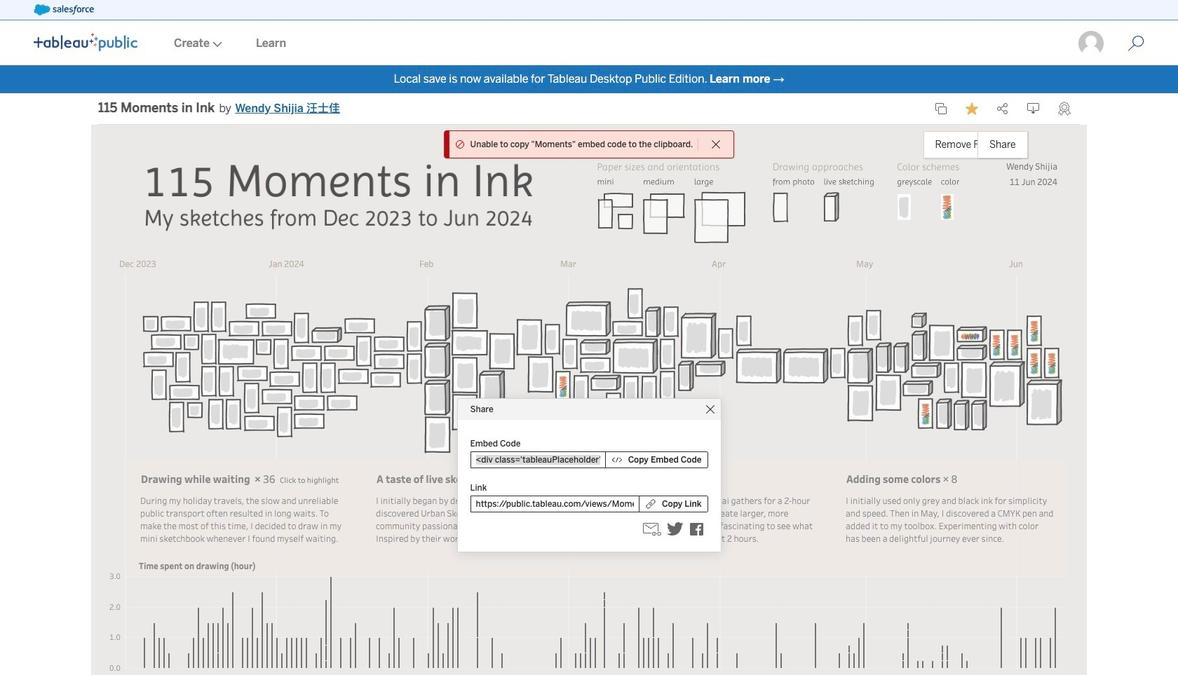 Task type: describe. For each thing, give the bounding box(es) containing it.
download image
[[1028, 102, 1041, 115]]

nominate for viz of the day image
[[1059, 102, 1071, 116]]

make a copy image
[[935, 102, 948, 115]]

share image
[[997, 102, 1010, 115]]



Task type: locate. For each thing, give the bounding box(es) containing it.
favorite button image
[[966, 102, 979, 115]]

go to search image
[[1111, 35, 1162, 52]]

salesforce logo image
[[34, 4, 94, 15]]

christina.overa image
[[1078, 29, 1106, 58]]

create image
[[210, 41, 222, 47]]

logo image
[[34, 33, 138, 51]]



Task type: vqa. For each thing, say whether or not it's contained in the screenshot.
the topmost "More"
no



